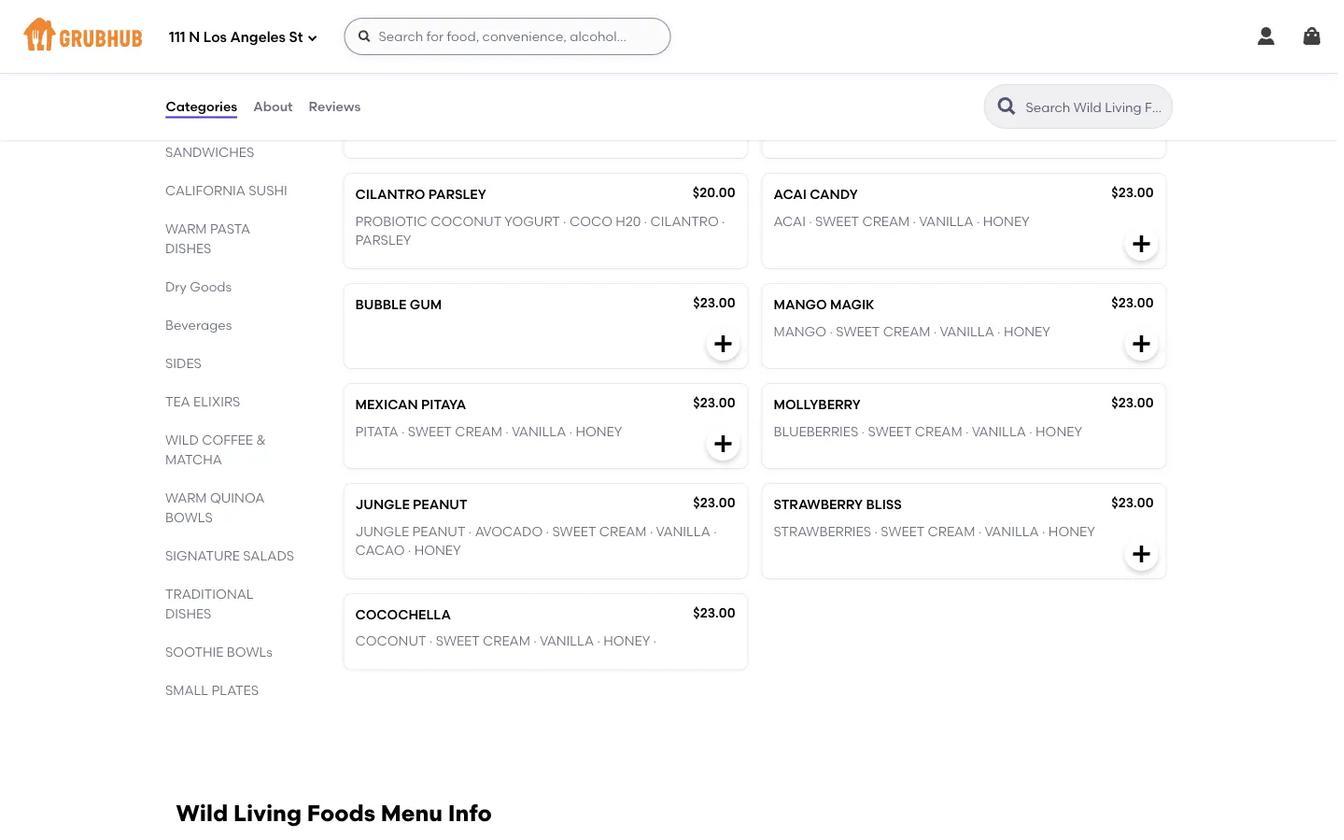 Task type: vqa. For each thing, say whether or not it's contained in the screenshot.
Wraps related to Black Rabbit Cafe
no



Task type: locate. For each thing, give the bounding box(es) containing it.
1 vertical spatial &
[[256, 432, 266, 447]]

mint up reviews in the left of the page
[[356, 77, 389, 93]]

0 vertical spatial parsley
[[429, 187, 487, 203]]

sweet right avocado
[[553, 524, 597, 539]]

1 acai from the top
[[774, 187, 807, 203]]

tab
[[165, 46, 296, 65]]

coconut for parsley
[[431, 213, 502, 229]]

strawberries up search for food, convenience, alcohol... search box
[[436, 0, 534, 9]]

mint right fresh
[[695, 103, 728, 119]]

warm pasta dishes
[[165, 220, 250, 256]]

1 horizontal spatial strawberries
[[774, 524, 872, 539]]

jungle for jungle peanut · avocado · sweet cream · vanilla · cacao · honey
[[356, 524, 409, 539]]

coconut down cilantro parsley
[[431, 213, 502, 229]]

probiotic for cilantro
[[356, 213, 428, 229]]

mint
[[356, 77, 389, 93], [695, 103, 728, 119]]

soothie bowls tab
[[165, 642, 296, 661]]

yogurt inside probiotic coconut yogurt · coco h20 · lemongrass · rose
[[923, 103, 979, 119]]

h20
[[402, 0, 427, 9], [616, 103, 641, 119], [1035, 103, 1060, 119], [616, 213, 641, 229]]

coconut for rose
[[850, 103, 921, 119]]

sweet down candy on the right top of the page
[[816, 213, 860, 229]]

1 vertical spatial mango
[[774, 324, 827, 339]]

1 vertical spatial parsley
[[356, 232, 411, 248]]

probiotic coconut yogurt · coco h20 ·  cilantro · parsley
[[356, 213, 726, 248]]

wild
[[176, 800, 228, 827]]

1 horizontal spatial pitaya
[[544, 0, 587, 9]]

vanilla for pitata · sweet cream · vanilla · honey
[[512, 424, 566, 439]]

1 vertical spatial basil
[[362, 122, 398, 138]]

cilantro inside "probiotic coconut yogurt · coco h20 ·  cilantro · parsley"
[[651, 213, 719, 229]]

2 acai from the top
[[774, 213, 806, 229]]

h20 inside probiotic coconut yogurt · coco h20 · fresh mint · basil ·
[[616, 103, 641, 119]]

mint inside probiotic coconut yogurt · coco h20 · fresh mint · basil ·
[[695, 103, 728, 119]]

honey for coconut · sweet cream · vanilla · honey ·
[[604, 634, 651, 650]]

1 warm from the top
[[165, 220, 207, 236]]

parsley down cilantro parsley
[[356, 232, 411, 248]]

1 mango from the top
[[774, 297, 828, 313]]

honey inside "coco h20 · strawberries · pitaya · goji powder · lucuma · lemon · honey"
[[480, 12, 527, 28]]

parsley
[[429, 187, 487, 203], [356, 232, 411, 248]]

$20.00 for probiotic coconut yogurt · coco h20 · fresh mint · basil ·
[[693, 75, 736, 91]]

info
[[448, 800, 492, 827]]

vanilla
[[920, 213, 974, 229], [940, 324, 995, 339], [512, 424, 566, 439], [972, 424, 1027, 439], [656, 524, 711, 539], [985, 524, 1040, 539], [540, 634, 594, 650]]

strawberries · sweet cream · vanilla · honey
[[774, 524, 1096, 539]]

2 lemongrass from the top
[[774, 122, 866, 138]]

coconut
[[431, 103, 502, 119], [850, 103, 921, 119], [431, 213, 502, 229], [356, 634, 427, 650]]

honey for mango · sweet cream · vanilla · honey
[[1004, 324, 1051, 339]]

powder
[[633, 0, 691, 9]]

1 vertical spatial cilantro
[[651, 213, 719, 229]]

plates
[[211, 682, 258, 698]]

small plates
[[165, 682, 258, 698]]

warm for warm pasta dishes
[[165, 220, 207, 236]]

coco inside "coco h20 · strawberries · pitaya · goji powder · lucuma · lemon · honey"
[[356, 0, 399, 9]]

warm inside warm pasta dishes
[[165, 220, 207, 236]]

111
[[169, 29, 186, 46]]

1 jungle from the top
[[356, 497, 410, 513]]

cream for acai · sweet cream · vanilla · honey
[[863, 213, 910, 229]]

rose
[[871, 77, 906, 93], [875, 122, 910, 138]]

search icon image
[[997, 95, 1019, 118]]

yogurt inside probiotic coconut yogurt · coco h20 · fresh mint · basil ·
[[505, 103, 560, 119]]

parsley up "probiotic coconut yogurt · coco h20 ·  cilantro · parsley"
[[429, 187, 487, 203]]

0 vertical spatial cilantro
[[356, 187, 425, 203]]

h20 for probiotic coconut yogurt · coco h20 ·  cilantro · parsley
[[616, 213, 641, 229]]

strawberries
[[436, 0, 534, 9], [774, 524, 872, 539]]

fresh
[[651, 103, 692, 119]]

mango for mango · sweet cream · vanilla · honey
[[774, 324, 827, 339]]

0 vertical spatial acai
[[774, 187, 807, 203]]

basil down mint basil
[[362, 122, 398, 138]]

mango down "mango magik"
[[774, 324, 827, 339]]

probiotic coconut yogurt · coco h20 · lemongrass · rose
[[774, 103, 1066, 138]]

$20.00
[[693, 75, 736, 91], [1112, 75, 1154, 91], [693, 185, 736, 201]]

basil down "lucuma"
[[393, 77, 430, 93]]

coco
[[356, 0, 399, 9], [570, 103, 613, 119], [988, 103, 1032, 119], [570, 213, 613, 229]]

signature
[[165, 547, 239, 563]]

sweet down cocochella at left bottom
[[436, 634, 480, 650]]

$20.00 for probiotic coconut yogurt · coco h20 ·  cilantro · parsley
[[693, 185, 736, 201]]

salads
[[243, 547, 294, 563]]

$23.00 for pitata · sweet cream · vanilla · honey
[[694, 395, 736, 411]]

0 vertical spatial dishes
[[165, 240, 211, 256]]

1 vertical spatial pitaya
[[421, 397, 467, 413]]

& up sandwiches
[[230, 124, 240, 140]]

dishes
[[165, 240, 211, 256], [165, 605, 211, 621]]

warm quinoa bowls
[[165, 489, 264, 525]]

lemongrass rose
[[774, 77, 906, 93]]

traditional
[[165, 586, 253, 602]]

coconut down 'lemongrass rose'
[[850, 103, 921, 119]]

jungle
[[356, 497, 410, 513], [356, 524, 409, 539]]

yogurt for lemongrass rose
[[923, 103, 979, 119]]

probiotic for lemongrass
[[774, 103, 846, 119]]

1 vertical spatial mint
[[695, 103, 728, 119]]

mango for mango magik
[[774, 297, 828, 313]]

lemongrass inside probiotic coconut yogurt · coco h20 · lemongrass · rose
[[774, 122, 866, 138]]

1 vertical spatial rose
[[875, 122, 910, 138]]

coconut inside probiotic coconut yogurt · coco h20 · lemongrass · rose
[[850, 103, 921, 119]]

warm up the bowls
[[165, 489, 207, 505]]

cream for coconut · sweet cream · vanilla · honey ·
[[483, 634, 531, 650]]

peanut inside jungle peanut · avocado · sweet cream · vanilla · cacao · honey
[[413, 524, 466, 539]]

acai
[[774, 187, 807, 203], [774, 213, 806, 229]]

warm quinoa bowls tab
[[165, 488, 296, 527]]

svg image
[[357, 29, 372, 44]]

$23.00 for acai · sweet cream · vanilla · honey
[[1112, 185, 1154, 201]]

probiotic down mint basil
[[356, 103, 428, 119]]

wild living foods menu info
[[176, 800, 492, 827]]

warm inside 'warm quinoa bowls'
[[165, 489, 207, 505]]

peanut down the jungle peanut
[[413, 524, 466, 539]]

dishes down traditional
[[165, 605, 211, 621]]

probiotic for mint
[[356, 103, 428, 119]]

1 horizontal spatial mint
[[695, 103, 728, 119]]

probiotic down 'lemongrass rose'
[[774, 103, 846, 119]]

strawberry
[[774, 497, 863, 513]]

1 vertical spatial acai
[[774, 213, 806, 229]]

burgers & sandwiches tab
[[165, 122, 296, 162]]

cocochella
[[356, 607, 451, 623]]

rose down 'lemongrass rose'
[[875, 122, 910, 138]]

peanut for jungle peanut · avocado · sweet cream · vanilla · cacao · honey
[[413, 524, 466, 539]]

yogurt inside "probiotic coconut yogurt · coco h20 ·  cilantro · parsley"
[[505, 213, 560, 229]]

wild coffee & matcha
[[165, 432, 266, 467]]

2 dishes from the top
[[165, 605, 211, 621]]

&
[[230, 124, 240, 140], [256, 432, 266, 447]]

sweet down magik
[[837, 324, 880, 339]]

1 vertical spatial dishes
[[165, 605, 211, 621]]

dishes inside traditional dishes
[[165, 605, 211, 621]]

vanilla for acai · sweet cream · vanilla · honey
[[920, 213, 974, 229]]

jungle for jungle peanut
[[356, 497, 410, 513]]

probiotic inside probiotic coconut yogurt · coco h20 · fresh mint · basil ·
[[356, 103, 428, 119]]

vanilla for strawberries · sweet cream · vanilla · honey
[[985, 524, 1040, 539]]

jungle inside jungle peanut · avocado · sweet cream · vanilla · cacao · honey
[[356, 524, 409, 539]]

sweet for coconut · sweet cream · vanilla · honey ·
[[436, 634, 480, 650]]

foods
[[307, 800, 376, 827]]

coconut inside "probiotic coconut yogurt · coco h20 ·  cilantro · parsley"
[[431, 213, 502, 229]]

dishes up dry goods
[[165, 240, 211, 256]]

vanilla for mango · sweet cream · vanilla · honey
[[940, 324, 995, 339]]

cream
[[863, 213, 910, 229], [884, 324, 931, 339], [455, 424, 503, 439], [916, 424, 963, 439], [600, 524, 647, 539], [928, 524, 976, 539], [483, 634, 531, 650]]

lemongrass
[[774, 77, 868, 93], [774, 122, 866, 138]]

main navigation navigation
[[0, 0, 1339, 73]]

warm down california
[[165, 220, 207, 236]]

bubble gum
[[356, 297, 442, 313]]

sweet for blueberries · sweet cream · vanilla · honey
[[868, 424, 912, 439]]

1 vertical spatial strawberries
[[774, 524, 872, 539]]

pitaya
[[544, 0, 587, 9], [421, 397, 467, 413]]

0 vertical spatial jungle
[[356, 497, 410, 513]]

coconut · sweet cream · vanilla · honey ·
[[356, 634, 657, 650]]

sweet for mango · sweet cream · vanilla · honey
[[837, 324, 880, 339]]

warm pasta dishes tab
[[165, 219, 296, 258]]

yogurt for cilantro parsley
[[505, 213, 560, 229]]

1 vertical spatial peanut
[[413, 524, 466, 539]]

probiotic down cilantro parsley
[[356, 213, 428, 229]]

0 vertical spatial basil
[[393, 77, 430, 93]]

0 vertical spatial warm
[[165, 220, 207, 236]]

0 horizontal spatial mint
[[356, 77, 389, 93]]

warm
[[165, 220, 207, 236], [165, 489, 207, 505]]

1 vertical spatial warm
[[165, 489, 207, 505]]

1 dishes from the top
[[165, 240, 211, 256]]

coconut inside probiotic coconut yogurt · coco h20 · fresh mint · basil ·
[[431, 103, 502, 119]]

1 horizontal spatial cilantro
[[651, 213, 719, 229]]

honey for pitata · sweet cream · vanilla · honey
[[576, 424, 623, 439]]

sweet
[[816, 213, 860, 229], [837, 324, 880, 339], [408, 424, 452, 439], [868, 424, 912, 439], [553, 524, 597, 539], [881, 524, 925, 539], [436, 634, 480, 650]]

coconut down search for food, convenience, alcohol... search box
[[431, 103, 502, 119]]

svg image
[[1256, 25, 1278, 48], [1302, 25, 1324, 48], [307, 32, 318, 43], [1131, 233, 1153, 256], [712, 333, 735, 356], [1131, 333, 1153, 356], [712, 433, 735, 456], [1131, 543, 1153, 566]]

mango left magik
[[774, 297, 828, 313]]

0 vertical spatial peanut
[[413, 497, 468, 513]]

0 horizontal spatial cilantro
[[356, 187, 425, 203]]

breakfast tab
[[165, 84, 296, 104]]

0 vertical spatial strawberries
[[436, 0, 534, 9]]

los
[[203, 29, 227, 46]]

0 horizontal spatial &
[[230, 124, 240, 140]]

warm for warm quinoa bowls
[[165, 489, 207, 505]]

dry goods
[[165, 278, 231, 294]]

wild coffee & matcha tab
[[165, 430, 296, 469]]

& right coffee
[[256, 432, 266, 447]]

$23.00 for coconut · sweet cream · vanilla · honey ·
[[694, 605, 736, 621]]

pitata · sweet cream · vanilla · honey
[[356, 424, 623, 439]]

sweet for pitata · sweet cream · vanilla · honey
[[408, 424, 452, 439]]

h20 inside probiotic coconut yogurt · coco h20 · lemongrass · rose
[[1035, 103, 1060, 119]]

probiotic
[[356, 103, 428, 119], [774, 103, 846, 119], [356, 213, 428, 229]]

gum
[[410, 297, 442, 313]]

coco h20 · strawberries · pitaya · goji powder · lucuma · lemon · honey button
[[344, 0, 748, 48]]

0 horizontal spatial strawberries
[[436, 0, 534, 9]]

0 vertical spatial mint
[[356, 77, 389, 93]]

basil
[[393, 77, 430, 93], [362, 122, 398, 138]]

california sushi tab
[[165, 180, 296, 200]]

cream for mango · sweet cream · vanilla · honey
[[884, 324, 931, 339]]

2 jungle from the top
[[356, 524, 409, 539]]

signature salads
[[165, 547, 294, 563]]

0 horizontal spatial pitaya
[[421, 397, 467, 413]]

Search for food, convenience, alcohol... search field
[[344, 18, 671, 55]]

2 warm from the top
[[165, 489, 207, 505]]

lucuma
[[356, 12, 414, 28]]

coco inside "probiotic coconut yogurt · coco h20 ·  cilantro · parsley"
[[570, 213, 613, 229]]

acai left candy on the right top of the page
[[774, 187, 807, 203]]

probiotic inside probiotic coconut yogurt · coco h20 · lemongrass · rose
[[774, 103, 846, 119]]

2 mango from the top
[[774, 324, 827, 339]]

pitaya left goji
[[544, 0, 587, 9]]

1 vertical spatial jungle
[[356, 524, 409, 539]]

0 vertical spatial pitaya
[[544, 0, 587, 9]]

$23.00
[[1112, 185, 1154, 201], [694, 295, 736, 311], [1112, 295, 1154, 311], [694, 395, 736, 411], [1112, 395, 1154, 411], [694, 495, 736, 511], [1112, 495, 1154, 511], [694, 605, 736, 621]]

bliss
[[867, 497, 902, 513]]

peanut down pitata · sweet cream · vanilla · honey
[[413, 497, 468, 513]]

small
[[165, 682, 208, 698]]

111 n los angeles st
[[169, 29, 303, 46]]

bubble
[[356, 297, 407, 313]]

strawberries inside "coco h20 · strawberries · pitaya · goji powder · lucuma · lemon · honey"
[[436, 0, 534, 9]]

tea elixirs tab
[[165, 391, 296, 411]]

coco h20 · strawberries · pitaya · goji powder · lucuma · lemon · honey
[[356, 0, 697, 28]]

probiotic inside "probiotic coconut yogurt · coco h20 ·  cilantro · parsley"
[[356, 213, 428, 229]]

strawberries down strawberry
[[774, 524, 872, 539]]

acai down acai candy
[[774, 213, 806, 229]]

cilantro
[[356, 187, 425, 203], [651, 213, 719, 229]]

sweet up bliss
[[868, 424, 912, 439]]

sushi
[[248, 182, 287, 198]]

sweet down bliss
[[881, 524, 925, 539]]

pitaya up pitata · sweet cream · vanilla · honey
[[421, 397, 467, 413]]

mango
[[774, 297, 828, 313], [774, 324, 827, 339]]

mint basil
[[356, 77, 430, 93]]

h20 inside "probiotic coconut yogurt · coco h20 ·  cilantro · parsley"
[[616, 213, 641, 229]]

cream inside jungle peanut · avocado · sweet cream · vanilla · cacao · honey
[[600, 524, 647, 539]]

·
[[430, 0, 433, 9], [537, 0, 540, 9], [590, 0, 593, 9], [694, 0, 697, 9], [417, 12, 420, 28], [474, 12, 477, 28], [563, 103, 567, 119], [644, 103, 648, 119], [982, 103, 985, 119], [1063, 103, 1066, 119], [356, 122, 359, 138], [401, 122, 405, 138], [869, 122, 872, 138], [563, 213, 567, 229], [644, 213, 648, 229], [722, 213, 726, 229], [809, 213, 813, 229], [913, 213, 917, 229], [977, 213, 980, 229], [830, 324, 833, 339], [934, 324, 937, 339], [998, 324, 1001, 339], [402, 424, 405, 439], [506, 424, 509, 439], [570, 424, 573, 439], [862, 424, 865, 439], [966, 424, 969, 439], [1030, 424, 1033, 439], [469, 524, 472, 539], [546, 524, 549, 539], [650, 524, 653, 539], [714, 524, 717, 539], [875, 524, 878, 539], [979, 524, 982, 539], [1043, 524, 1046, 539], [408, 543, 411, 558], [430, 634, 433, 650], [534, 634, 537, 650], [598, 634, 601, 650], [654, 634, 657, 650]]

coco for probiotic coconut yogurt · coco h20 · lemongrass · rose
[[988, 103, 1032, 119]]

sweet down mexican pitaya
[[408, 424, 452, 439]]

0 vertical spatial lemongrass
[[774, 77, 868, 93]]

1 vertical spatial lemongrass
[[774, 122, 866, 138]]

candy
[[810, 187, 858, 203]]

living
[[234, 800, 302, 827]]

strawberry bliss
[[774, 497, 902, 513]]

sides tab
[[165, 353, 296, 373]]

1 horizontal spatial &
[[256, 432, 266, 447]]

0 vertical spatial mango
[[774, 297, 828, 313]]

coco inside probiotic coconut yogurt · coco h20 · fresh mint · basil ·
[[570, 103, 613, 119]]

0 horizontal spatial parsley
[[356, 232, 411, 248]]

rose up probiotic coconut yogurt · coco h20 · lemongrass · rose
[[871, 77, 906, 93]]

h20 for probiotic coconut yogurt · coco h20 · lemongrass · rose
[[1035, 103, 1060, 119]]

coco inside probiotic coconut yogurt · coco h20 · lemongrass · rose
[[988, 103, 1032, 119]]

n
[[189, 29, 200, 46]]

0 vertical spatial &
[[230, 124, 240, 140]]



Task type: describe. For each thing, give the bounding box(es) containing it.
& inside wild coffee & matcha
[[256, 432, 266, 447]]

traditional dishes tab
[[165, 584, 296, 623]]

1 lemongrass from the top
[[774, 77, 868, 93]]

california sushi
[[165, 182, 287, 198]]

quinoa
[[210, 489, 264, 505]]

coconut for basil
[[431, 103, 502, 119]]

about button
[[252, 73, 294, 140]]

acai for acai · sweet cream · vanilla · honey
[[774, 213, 806, 229]]

california
[[165, 182, 245, 198]]

sandwiches
[[165, 144, 254, 160]]

mango · sweet cream · vanilla · honey
[[774, 324, 1051, 339]]

mexican
[[356, 397, 418, 413]]

pasta
[[210, 220, 250, 236]]

coco for probiotic coconut yogurt · coco h20 ·  cilantro · parsley
[[570, 213, 613, 229]]

dry
[[165, 278, 186, 294]]

& inside 'burgers & sandwiches'
[[230, 124, 240, 140]]

honey for strawberries · sweet cream · vanilla · honey
[[1049, 524, 1096, 539]]

goods
[[190, 278, 231, 294]]

matcha
[[165, 451, 222, 467]]

magik
[[831, 297, 875, 313]]

bowls
[[165, 509, 212, 525]]

probiotic coconut yogurt · coco h20 · fresh mint · basil ·
[[356, 103, 728, 138]]

$23.00 for jungle peanut · avocado · sweet cream · vanilla · cacao · honey
[[694, 495, 736, 511]]

categories button
[[165, 73, 238, 140]]

honey for blueberries · sweet cream · vanilla · honey
[[1036, 424, 1083, 439]]

jungle peanut · avocado · sweet cream · vanilla · cacao · honey
[[356, 524, 717, 558]]

$23.00 for blueberries · sweet cream · vanilla · honey
[[1112, 395, 1154, 411]]

acai candy
[[774, 187, 858, 203]]

vanilla inside jungle peanut · avocado · sweet cream · vanilla · cacao · honey
[[656, 524, 711, 539]]

categories
[[166, 98, 237, 114]]

honey inside jungle peanut · avocado · sweet cream · vanilla · cacao · honey
[[415, 543, 461, 558]]

acai for acai candy
[[774, 187, 807, 203]]

sweet inside jungle peanut · avocado · sweet cream · vanilla · cacao · honey
[[553, 524, 597, 539]]

h20 for probiotic coconut yogurt · coco h20 · fresh mint · basil ·
[[616, 103, 641, 119]]

breakfast
[[165, 86, 239, 102]]

cream for strawberries · sweet cream · vanilla · honey
[[928, 524, 976, 539]]

acai · sweet cream · vanilla · honey
[[774, 213, 1030, 229]]

parsley inside "probiotic coconut yogurt · coco h20 ·  cilantro · parsley"
[[356, 232, 411, 248]]

avocado
[[475, 524, 543, 539]]

cacao
[[356, 543, 405, 558]]

$23.00 for strawberries · sweet cream · vanilla · honey
[[1112, 495, 1154, 511]]

tea
[[165, 393, 190, 409]]

sweet for strawberries · sweet cream · vanilla · honey
[[881, 524, 925, 539]]

dry goods tab
[[165, 276, 296, 296]]

rose inside probiotic coconut yogurt · coco h20 · lemongrass · rose
[[875, 122, 910, 138]]

1 horizontal spatial parsley
[[429, 187, 487, 203]]

0 vertical spatial rose
[[871, 77, 906, 93]]

cream for blueberries · sweet cream · vanilla · honey
[[916, 424, 963, 439]]

coconut down cocochella at left bottom
[[356, 634, 427, 650]]

blueberries
[[774, 424, 859, 439]]

$20.00 for probiotic coconut yogurt · coco h20 · lemongrass · rose
[[1112, 75, 1154, 91]]

cilantro parsley
[[356, 187, 487, 203]]

small plates tab
[[165, 680, 296, 700]]

vanilla for blueberries · sweet cream · vanilla · honey
[[972, 424, 1027, 439]]

reviews
[[309, 98, 361, 114]]

cream for pitata · sweet cream · vanilla · honey
[[455, 424, 503, 439]]

honey for acai · sweet cream · vanilla · honey
[[984, 213, 1030, 229]]

goji
[[596, 0, 630, 9]]

wild
[[165, 432, 198, 447]]

blueberries · sweet cream · vanilla · honey
[[774, 424, 1083, 439]]

soothie bowls
[[165, 644, 272, 660]]

beverages
[[165, 317, 232, 333]]

st
[[289, 29, 303, 46]]

peanut for jungle peanut
[[413, 497, 468, 513]]

burgers & sandwiches
[[165, 124, 254, 160]]

$23.00 for mango · sweet cream · vanilla · honey
[[1112, 295, 1154, 311]]

menu
[[381, 800, 443, 827]]

pitaya inside "coco h20 · strawberries · pitaya · goji powder · lucuma · lemon · honey"
[[544, 0, 587, 9]]

h20 inside "coco h20 · strawberries · pitaya · goji powder · lucuma · lemon · honey"
[[402, 0, 427, 9]]

coco for probiotic coconut yogurt · coco h20 · fresh mint · basil ·
[[570, 103, 613, 119]]

lemon
[[423, 12, 470, 28]]

signature salads tab
[[165, 546, 296, 565]]

sweet for acai · sweet cream · vanilla · honey
[[816, 213, 860, 229]]

coffee
[[202, 432, 253, 447]]

mexican pitaya
[[356, 397, 467, 413]]

Search Wild Living Foods search field
[[1025, 98, 1168, 116]]

elixirs
[[193, 393, 240, 409]]

soothie
[[165, 644, 223, 660]]

jungle peanut
[[356, 497, 468, 513]]

sides
[[165, 355, 201, 371]]

pitata
[[356, 424, 399, 439]]

angeles
[[230, 29, 286, 46]]

dishes inside warm pasta dishes
[[165, 240, 211, 256]]

reviews button
[[308, 73, 362, 140]]

bowls
[[226, 644, 272, 660]]

tea elixirs
[[165, 393, 240, 409]]

about
[[253, 98, 293, 114]]

basil inside probiotic coconut yogurt · coco h20 · fresh mint · basil ·
[[362, 122, 398, 138]]

beverages tab
[[165, 315, 296, 334]]

vanilla for coconut · sweet cream · vanilla · honey ·
[[540, 634, 594, 650]]

burgers
[[165, 124, 227, 140]]

mango magik
[[774, 297, 875, 313]]

traditional dishes
[[165, 586, 253, 621]]

mollyberry
[[774, 397, 861, 413]]

yogurt for mint basil
[[505, 103, 560, 119]]



